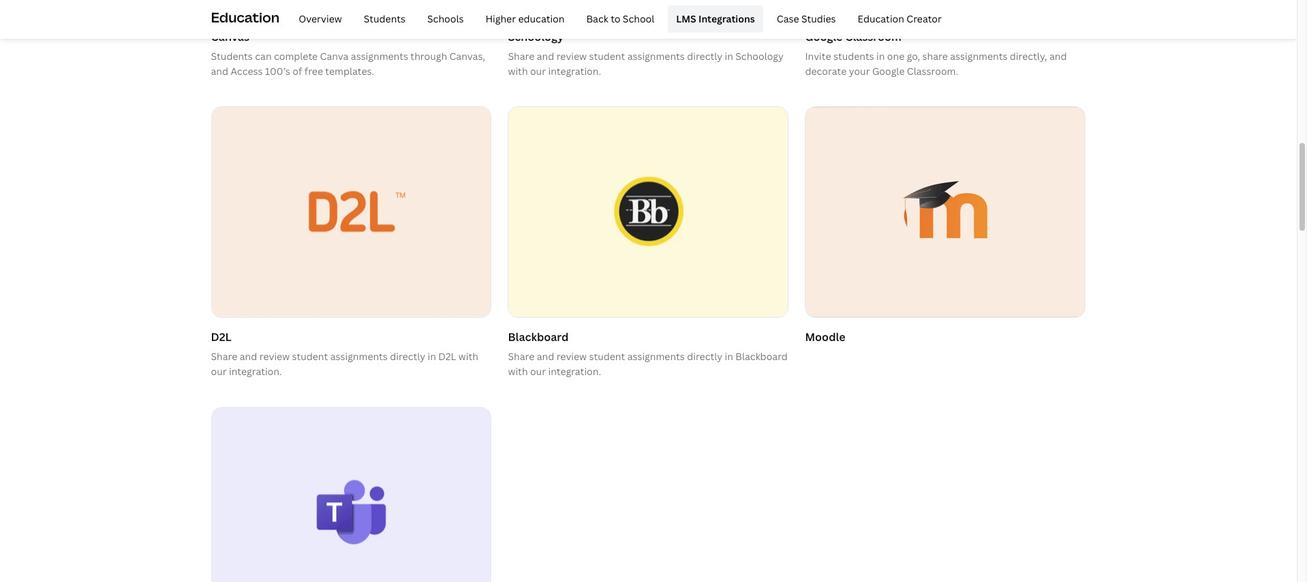 Task type: describe. For each thing, give the bounding box(es) containing it.
and for blackboard
[[537, 350, 554, 363]]

share and review student assignments directly in d2l with our integration.
[[211, 350, 479, 379]]

in for blackboard
[[725, 350, 734, 363]]

education creator link
[[850, 5, 950, 33]]

in for d2l
[[428, 350, 436, 363]]

invite students in one go, share assignments directly, and decorate your google classroom.
[[805, 49, 1067, 78]]

and inside invite students in one go, share assignments directly, and decorate your google classroom.
[[1050, 49, 1067, 62]]

blackboard image
[[509, 107, 788, 318]]

share for schoology
[[508, 49, 535, 62]]

schools
[[427, 12, 464, 25]]

google inside invite students in one go, share assignments directly, and decorate your google classroom.
[[873, 65, 905, 78]]

integration. for schoology
[[548, 65, 601, 78]]

assignments for canvas
[[351, 49, 408, 62]]

with for schoology
[[508, 65, 528, 78]]

directly for blackboard
[[687, 350, 723, 363]]

schoology inside the share and review student assignments directly in schoology with our integration.
[[736, 49, 784, 62]]

lms
[[677, 12, 697, 25]]

free
[[305, 65, 323, 78]]

share for d2l
[[211, 350, 237, 363]]

invite
[[805, 49, 831, 62]]

moodle image
[[806, 107, 1086, 318]]

classroom.
[[907, 65, 959, 78]]

classroom
[[845, 29, 902, 44]]

microsoft teams image
[[212, 408, 491, 583]]

students for students can complete canva assignments through canvas, and access 100's of free templates.
[[211, 49, 253, 62]]

of
[[293, 65, 302, 78]]

100's
[[265, 65, 290, 78]]

assignments for schoology
[[628, 49, 685, 62]]

d2l inside share and review student assignments directly in d2l with our integration.
[[439, 350, 456, 363]]

our for d2l
[[211, 366, 227, 379]]

google classroom
[[805, 29, 902, 44]]

0 vertical spatial schoology
[[508, 29, 564, 44]]

higher
[[486, 12, 516, 25]]

assignments for d2l
[[330, 350, 388, 363]]

0 horizontal spatial blackboard
[[508, 330, 569, 345]]

student for blackboard
[[589, 350, 625, 363]]

one
[[888, 49, 905, 62]]

case
[[777, 12, 799, 25]]

higher education
[[486, 12, 565, 25]]

canva
[[320, 49, 349, 62]]

students link
[[356, 5, 414, 33]]

and for schoology
[[537, 49, 554, 62]]

creator
[[907, 12, 942, 25]]

share and review student assignments directly in blackboard with our integration.
[[508, 350, 788, 379]]

integration. for blackboard
[[548, 366, 601, 379]]

lms integrations
[[677, 12, 755, 25]]

student for d2l
[[292, 350, 328, 363]]

education for education creator
[[858, 12, 905, 25]]

templates.
[[325, 65, 374, 78]]

case studies link
[[769, 5, 844, 33]]

review for schoology
[[557, 49, 587, 62]]

and for d2l
[[240, 350, 257, 363]]

student for schoology
[[589, 49, 625, 62]]

share and review student assignments directly in schoology with our integration.
[[508, 49, 784, 78]]

overview link
[[291, 5, 350, 33]]

0 vertical spatial d2l
[[211, 330, 232, 345]]

with for blackboard
[[508, 366, 528, 379]]

and inside students can complete canva assignments through canvas, and access 100's of free templates.
[[211, 65, 228, 78]]

our for schoology
[[530, 65, 546, 78]]

education for education
[[211, 8, 280, 26]]

share for blackboard
[[508, 350, 535, 363]]

decorate
[[805, 65, 847, 78]]

moodle
[[805, 330, 846, 345]]

directly,
[[1010, 49, 1048, 62]]



Task type: vqa. For each thing, say whether or not it's contained in the screenshot.
Google inside the Invite students in one go, share assignments directly, and decorate your Google Classroom.
yes



Task type: locate. For each thing, give the bounding box(es) containing it.
1 vertical spatial students
[[211, 49, 253, 62]]

students
[[364, 12, 406, 25], [211, 49, 253, 62]]

education up canvas
[[211, 8, 280, 26]]

share inside the share and review student assignments directly in schoology with our integration.
[[508, 49, 535, 62]]

assignments
[[351, 49, 408, 62], [628, 49, 685, 62], [951, 49, 1008, 62], [330, 350, 388, 363], [628, 350, 685, 363]]

back
[[587, 12, 609, 25]]

1 horizontal spatial blackboard
[[736, 350, 788, 363]]

1 horizontal spatial google
[[873, 65, 905, 78]]

d2l
[[211, 330, 232, 345], [439, 350, 456, 363]]

0 horizontal spatial schoology
[[508, 29, 564, 44]]

0 vertical spatial students
[[364, 12, 406, 25]]

0 horizontal spatial google
[[805, 29, 843, 44]]

with inside share and review student assignments directly in d2l with our integration.
[[459, 350, 479, 363]]

0 vertical spatial with
[[508, 65, 528, 78]]

assignments inside the share and review student assignments directly in schoology with our integration.
[[628, 49, 685, 62]]

and inside share and review student assignments directly in d2l with our integration.
[[240, 350, 257, 363]]

studies
[[802, 12, 836, 25]]

assignments inside share and review student assignments directly in d2l with our integration.
[[330, 350, 388, 363]]

google down studies
[[805, 29, 843, 44]]

1 horizontal spatial education
[[858, 12, 905, 25]]

education up classroom
[[858, 12, 905, 25]]

menu bar containing overview
[[285, 5, 950, 33]]

canvas,
[[450, 49, 485, 62]]

with inside "share and review student assignments directly in blackboard with our integration."
[[508, 366, 528, 379]]

students down canvas
[[211, 49, 253, 62]]

1 vertical spatial d2l
[[439, 350, 456, 363]]

access
[[231, 65, 263, 78]]

our for blackboard
[[530, 366, 546, 379]]

integration.
[[548, 65, 601, 78], [229, 366, 282, 379], [548, 366, 601, 379]]

school
[[623, 12, 655, 25]]

review inside share and review student assignments directly in d2l with our integration.
[[260, 350, 290, 363]]

through
[[411, 49, 447, 62]]

student inside "share and review student assignments directly in blackboard with our integration."
[[589, 350, 625, 363]]

moodle link
[[805, 107, 1086, 350]]

students
[[834, 49, 874, 62]]

share inside "share and review student assignments directly in blackboard with our integration."
[[508, 350, 535, 363]]

1 horizontal spatial schoology
[[736, 49, 784, 62]]

student
[[589, 49, 625, 62], [292, 350, 328, 363], [589, 350, 625, 363]]

students inside students can complete canva assignments through canvas, and access 100's of free templates.
[[211, 49, 253, 62]]

and
[[537, 49, 554, 62], [1050, 49, 1067, 62], [211, 65, 228, 78], [240, 350, 257, 363], [537, 350, 554, 363]]

review inside the share and review student assignments directly in schoology with our integration.
[[557, 49, 587, 62]]

lms integrations link
[[668, 5, 763, 33]]

with for d2l
[[459, 350, 479, 363]]

1 vertical spatial schoology
[[736, 49, 784, 62]]

1 horizontal spatial d2l
[[439, 350, 456, 363]]

student inside share and review student assignments directly in d2l with our integration.
[[292, 350, 328, 363]]

share
[[508, 49, 535, 62], [211, 350, 237, 363], [508, 350, 535, 363]]

in for schoology
[[725, 49, 734, 62]]

our inside share and review student assignments directly in d2l with our integration.
[[211, 366, 227, 379]]

review
[[557, 49, 587, 62], [260, 350, 290, 363], [557, 350, 587, 363]]

back to school
[[587, 12, 655, 25]]

1 vertical spatial google
[[873, 65, 905, 78]]

review for d2l
[[260, 350, 290, 363]]

directly for d2l
[[390, 350, 426, 363]]

in inside the share and review student assignments directly in schoology with our integration.
[[725, 49, 734, 62]]

share
[[923, 49, 948, 62]]

education
[[211, 8, 280, 26], [858, 12, 905, 25]]

students for students
[[364, 12, 406, 25]]

student inside the share and review student assignments directly in schoology with our integration.
[[589, 49, 625, 62]]

integration. inside "share and review student assignments directly in blackboard with our integration."
[[548, 366, 601, 379]]

share inside share and review student assignments directly in d2l with our integration.
[[211, 350, 237, 363]]

and inside "share and review student assignments directly in blackboard with our integration."
[[537, 350, 554, 363]]

0 horizontal spatial students
[[211, 49, 253, 62]]

review inside "share and review student assignments directly in blackboard with our integration."
[[557, 350, 587, 363]]

integration. for d2l
[[229, 366, 282, 379]]

complete
[[274, 49, 318, 62]]

integration. inside the share and review student assignments directly in schoology with our integration.
[[548, 65, 601, 78]]

google down one
[[873, 65, 905, 78]]

0 horizontal spatial d2l
[[211, 330, 232, 345]]

in inside share and review student assignments directly in d2l with our integration.
[[428, 350, 436, 363]]

schoology
[[508, 29, 564, 44], [736, 49, 784, 62]]

0 vertical spatial blackboard
[[508, 330, 569, 345]]

canvas
[[211, 29, 249, 44]]

with
[[508, 65, 528, 78], [459, 350, 479, 363], [508, 366, 528, 379]]

back to school link
[[578, 5, 663, 33]]

in inside "share and review student assignments directly in blackboard with our integration."
[[725, 350, 734, 363]]

integration. inside share and review student assignments directly in d2l with our integration.
[[229, 366, 282, 379]]

blackboard inside "share and review student assignments directly in blackboard with our integration."
[[736, 350, 788, 363]]

directly inside the share and review student assignments directly in schoology with our integration.
[[687, 49, 723, 62]]

education creator
[[858, 12, 942, 25]]

students up students can complete canva assignments through canvas, and access 100's of free templates.
[[364, 12, 406, 25]]

our
[[530, 65, 546, 78], [211, 366, 227, 379], [530, 366, 546, 379]]

1 vertical spatial blackboard
[[736, 350, 788, 363]]

directly inside "share and review student assignments directly in blackboard with our integration."
[[687, 350, 723, 363]]

students can complete canva assignments through canvas, and access 100's of free templates.
[[211, 49, 485, 78]]

can
[[255, 49, 272, 62]]

assignments inside students can complete canva assignments through canvas, and access 100's of free templates.
[[351, 49, 408, 62]]

with inside the share and review student assignments directly in schoology with our integration.
[[508, 65, 528, 78]]

schoology down case
[[736, 49, 784, 62]]

go,
[[907, 49, 920, 62]]

assignments inside invite students in one go, share assignments directly, and decorate your google classroom.
[[951, 49, 1008, 62]]

menu bar
[[285, 5, 950, 33]]

schoology down education
[[508, 29, 564, 44]]

in
[[725, 49, 734, 62], [877, 49, 885, 62], [428, 350, 436, 363], [725, 350, 734, 363]]

blackboard
[[508, 330, 569, 345], [736, 350, 788, 363]]

c2l image
[[212, 107, 491, 318]]

directly inside share and review student assignments directly in d2l with our integration.
[[390, 350, 426, 363]]

our inside "share and review student assignments directly in blackboard with our integration."
[[530, 366, 546, 379]]

review for blackboard
[[557, 350, 587, 363]]

google
[[805, 29, 843, 44], [873, 65, 905, 78]]

assignments for blackboard
[[628, 350, 685, 363]]

to
[[611, 12, 621, 25]]

our inside the share and review student assignments directly in schoology with our integration.
[[530, 65, 546, 78]]

directly for schoology
[[687, 49, 723, 62]]

2 vertical spatial with
[[508, 366, 528, 379]]

directly
[[687, 49, 723, 62], [390, 350, 426, 363], [687, 350, 723, 363]]

education
[[518, 12, 565, 25]]

overview
[[299, 12, 342, 25]]

assignments inside "share and review student assignments directly in blackboard with our integration."
[[628, 350, 685, 363]]

higher education link
[[478, 5, 573, 33]]

0 horizontal spatial education
[[211, 8, 280, 26]]

case studies
[[777, 12, 836, 25]]

1 horizontal spatial students
[[364, 12, 406, 25]]

0 vertical spatial google
[[805, 29, 843, 44]]

and inside the share and review student assignments directly in schoology with our integration.
[[537, 49, 554, 62]]

1 vertical spatial with
[[459, 350, 479, 363]]

schools link
[[419, 5, 472, 33]]

integrations
[[699, 12, 755, 25]]

your
[[849, 65, 870, 78]]

in inside invite students in one go, share assignments directly, and decorate your google classroom.
[[877, 49, 885, 62]]



